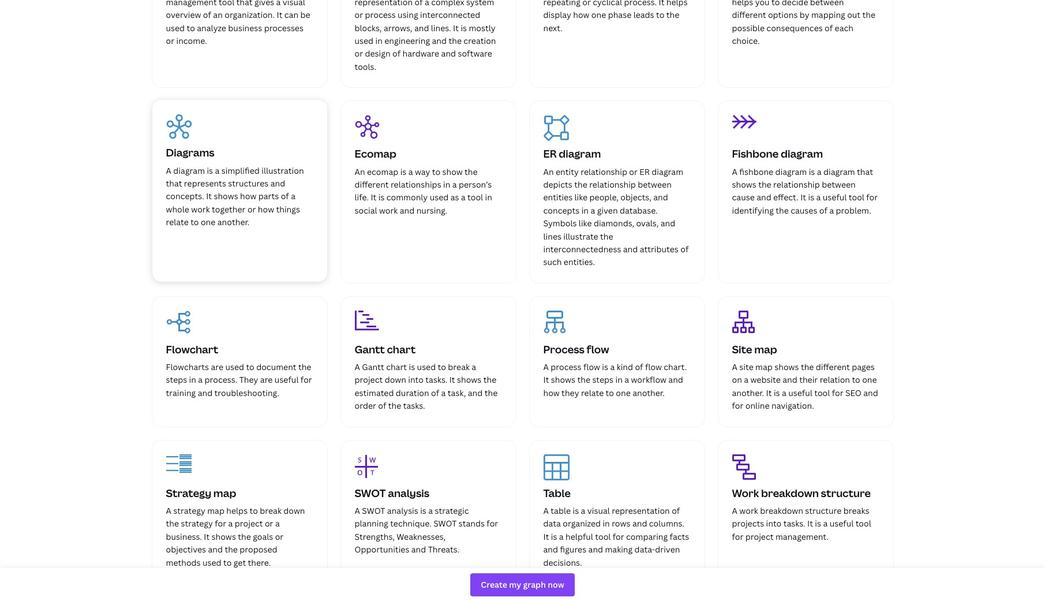 Task type: describe. For each thing, give the bounding box(es) containing it.
symbols
[[544, 218, 577, 229]]

workflow
[[631, 374, 667, 385]]

flowchart
[[166, 342, 218, 356]]

entities.
[[564, 257, 595, 268]]

breaks
[[844, 505, 870, 516]]

pages
[[852, 361, 875, 372]]

0 vertical spatial swot
[[355, 486, 386, 500]]

another. inside site map a site map shows the different pages on a website and their relation to one another. it is a useful tool for seo and for online navigation.
[[732, 387, 765, 398]]

relate inside diagrams a diagram is a simplified illustration that represents structures and concepts. it shows how parts of a whole work together or how things relate to one another.
[[166, 217, 189, 228]]

methods
[[166, 557, 201, 568]]

is inside "gantt chart a gantt chart is used to break a project down into tasks. it shows the estimated duration of a task, and the order of the tasks."
[[409, 361, 415, 372]]

person's
[[459, 179, 492, 190]]

1 vertical spatial chart
[[386, 361, 407, 372]]

helps
[[227, 505, 248, 516]]

one inside diagrams a diagram is a simplified illustration that represents structures and concepts. it shows how parts of a whole work together or how things relate to one another.
[[201, 217, 216, 228]]

flowcharts
[[166, 361, 209, 372]]

in down person's
[[485, 192, 492, 203]]

life.
[[355, 192, 369, 203]]

a for site map
[[732, 361, 738, 372]]

goals
[[253, 531, 273, 542]]

0 vertical spatial er
[[544, 147, 557, 161]]

ecomap an ecomap is a way to show the different relationships in a person's life. it is commonly used as a tool in social work and nursing.
[[355, 147, 492, 216]]

visual
[[588, 505, 610, 516]]

the inside flowchart flowcharts are used to document the steps in a process. they are useful for training and troubleshooting.
[[298, 361, 311, 372]]

a for swot analysis
[[355, 505, 360, 516]]

into inside the "work breakdown structure a work breakdown structure breaks projects into tasks. it is a useful tool for project management."
[[767, 518, 782, 529]]

tool inside fishbone diagram a fishbone diagram is a diagram that shows the relationship between cause and effect. it is a useful tool for identifying the causes of a problem.
[[849, 192, 865, 203]]

steps inside process flow a process flow is a kind of flow chart. it shows the steps in a workflow and how they relate to one another.
[[593, 374, 614, 385]]

planning
[[355, 518, 388, 529]]

diagrams image
[[166, 114, 192, 140]]

proposed
[[240, 544, 277, 555]]

attributes
[[640, 244, 679, 255]]

objects,
[[621, 192, 652, 203]]

gantt chart a gantt chart is used to break a project down into tasks. it shows the estimated duration of a task, and the order of the tasks.
[[355, 342, 498, 411]]

site
[[732, 342, 753, 356]]

process flow a process flow is a kind of flow chart. it shows the steps in a workflow and how they relate to one another.
[[544, 342, 687, 398]]

for inside flowchart flowcharts are used to document the steps in a process. they are useful for training and troubleshooting.
[[301, 374, 312, 385]]

different inside ecomap an ecomap is a way to show the different relationships in a person's life. it is commonly used as a tool in social work and nursing.
[[355, 179, 389, 190]]

1 vertical spatial swot
[[362, 505, 385, 516]]

relationship inside fishbone diagram a fishbone diagram is a diagram that shows the relationship between cause and effect. it is a useful tool for identifying the causes of a problem.
[[774, 179, 820, 190]]

fishbone
[[732, 147, 779, 161]]

how inside process flow a process flow is a kind of flow chart. it shows the steps in a workflow and how they relate to one another.
[[544, 387, 560, 398]]

site
[[740, 361, 754, 372]]

a inside er diagram an entity relationship or er diagram depicts the relationship between entities like people, objects, and concepts in a given database. symbols like diamonds, ovals, and lines illustrate the interconnectedness and attributes of such entities.
[[591, 205, 595, 216]]

1 horizontal spatial how
[[258, 204, 274, 215]]

0 vertical spatial strategy
[[173, 505, 205, 516]]

kind
[[617, 361, 633, 372]]

as
[[451, 192, 459, 203]]

ecomap image
[[355, 115, 380, 139]]

it inside ecomap an ecomap is a way to show the different relationships in a person's life. it is commonly used as a tool in social work and nursing.
[[371, 192, 377, 203]]

they
[[562, 387, 579, 398]]

structures
[[228, 178, 269, 189]]

shows inside fishbone diagram a fishbone diagram is a diagram that shows the relationship between cause and effect. it is a useful tool for identifying the causes of a problem.
[[732, 179, 757, 190]]

task,
[[448, 387, 466, 398]]

projects
[[732, 518, 765, 529]]

fishbone diagram image
[[732, 115, 757, 129]]

problem.
[[836, 205, 872, 216]]

strengths,
[[355, 531, 395, 542]]

project inside the "work breakdown structure a work breakdown structure breaks projects into tasks. it is a useful tool for project management."
[[746, 531, 774, 542]]

it inside site map a site map shows the different pages on a website and their relation to one another. it is a useful tool for seo and for online navigation.
[[767, 387, 772, 398]]

flowchart image
[[166, 310, 190, 334]]

in inside flowchart flowcharts are used to document the steps in a process. they are useful for training and troubleshooting.
[[189, 374, 196, 385]]

or inside er diagram an entity relationship or er diagram depicts the relationship between entities like people, objects, and concepts in a given database. symbols like diamonds, ovals, and lines illustrate the interconnectedness and attributes of such entities.
[[630, 166, 638, 177]]

for inside the "work breakdown structure a work breakdown structure breaks projects into tasks. it is a useful tool for project management."
[[732, 531, 744, 542]]

columns.
[[649, 518, 685, 529]]

into inside "gantt chart a gantt chart is used to break a project down into tasks. it shows the estimated duration of a task, and the order of the tasks."
[[408, 374, 424, 385]]

database.
[[620, 205, 658, 216]]

or inside diagrams a diagram is a simplified illustration that represents structures and concepts. it shows how parts of a whole work together or how things relate to one another.
[[248, 204, 256, 215]]

representation
[[612, 505, 670, 516]]

making
[[605, 544, 633, 555]]

whole
[[166, 204, 189, 215]]

1 vertical spatial structure
[[806, 505, 842, 516]]

a for fishbone diagram
[[732, 166, 738, 177]]

shows inside diagrams a diagram is a simplified illustration that represents structures and concepts. it shows how parts of a whole work together or how things relate to one another.
[[214, 191, 238, 202]]

cause
[[732, 192, 755, 203]]

1 vertical spatial strategy
[[181, 518, 213, 529]]

and inside process flow a process flow is a kind of flow chart. it shows the steps in a workflow and how they relate to one another.
[[669, 374, 684, 385]]

and right ovals, on the right top of the page
[[661, 218, 676, 229]]

er diagram image
[[544, 115, 570, 141]]

of inside diagrams a diagram is a simplified illustration that represents structures and concepts. it shows how parts of a whole work together or how things relate to one another.
[[281, 191, 289, 202]]

helpful
[[566, 531, 593, 542]]

management.
[[776, 531, 829, 542]]

one inside site map a site map shows the different pages on a website and their relation to one another. it is a useful tool for seo and for online navigation.
[[863, 374, 877, 385]]

0 vertical spatial tasks.
[[426, 374, 448, 385]]

on
[[732, 374, 742, 385]]

such
[[544, 257, 562, 268]]

in inside process flow a process flow is a kind of flow chart. it shows the steps in a workflow and how they relate to one another.
[[616, 374, 623, 385]]

2 vertical spatial swot
[[434, 518, 457, 529]]

in inside er diagram an entity relationship or er diagram depicts the relationship between entities like people, objects, and concepts in a given database. symbols like diamonds, ovals, and lines illustrate the interconnectedness and attributes of such entities.
[[582, 205, 589, 216]]

1 vertical spatial analysis
[[387, 505, 418, 516]]

and inside "gantt chart a gantt chart is used to break a project down into tasks. it shows the estimated duration of a task, and the order of the tasks."
[[468, 387, 483, 398]]

or right goals
[[275, 531, 284, 542]]

order
[[355, 400, 376, 411]]

depicts
[[544, 179, 573, 190]]

map right site at bottom
[[755, 342, 778, 356]]

work inside the "work breakdown structure a work breakdown structure breaks projects into tasks. it is a useful tool for project management."
[[740, 505, 759, 516]]

useful inside the "work breakdown structure a work breakdown structure breaks projects into tasks. it is a useful tool for project management."
[[830, 518, 854, 529]]

training
[[166, 387, 196, 398]]

website
[[751, 374, 781, 385]]

and down representation
[[633, 518, 647, 529]]

and inside strategy map a strategy map helps to break down the strategy for a project or a business. it shows the goals or objectives and the proposed methods used to get there.
[[208, 544, 223, 555]]

of left task,
[[431, 387, 439, 398]]

organized
[[563, 518, 601, 529]]

threats.
[[428, 544, 460, 555]]

identifying
[[732, 205, 774, 216]]

concepts.
[[166, 191, 204, 202]]

show
[[443, 166, 463, 177]]

useful inside flowchart flowcharts are used to document the steps in a process. they are useful for training and troubleshooting.
[[275, 374, 299, 385]]

people,
[[590, 192, 619, 203]]

opportunities
[[355, 544, 410, 555]]

a inside table a table is a visual representation of data organized in rows and columns. it is a helpful tool for comparing facts and figures and making data-driven decisions.
[[544, 505, 549, 516]]

and inside flowchart flowcharts are used to document the steps in a process. they are useful for training and troubleshooting.
[[198, 387, 213, 398]]

table image
[[544, 454, 570, 480]]

rows
[[612, 518, 631, 529]]

tool inside site map a site map shows the different pages on a website and their relation to one another. it is a useful tool for seo and for online navigation.
[[815, 387, 830, 398]]

tool inside the "work breakdown structure a work breakdown structure breaks projects into tasks. it is a useful tool for project management."
[[856, 518, 872, 529]]

troubleshooting.
[[215, 387, 279, 398]]

comparing
[[626, 531, 668, 542]]

way
[[415, 166, 430, 177]]

1 horizontal spatial are
[[260, 374, 273, 385]]

represents
[[184, 178, 226, 189]]

strategy
[[166, 486, 211, 500]]

a for process flow
[[544, 361, 549, 372]]

the inside process flow a process flow is a kind of flow chart. it shows the steps in a workflow and how they relate to one another.
[[578, 374, 591, 385]]

it inside diagrams a diagram is a simplified illustration that represents structures and concepts. it shows how parts of a whole work together or how things relate to one another.
[[206, 191, 212, 202]]

of down estimated
[[378, 400, 386, 411]]

work breakdown structure image
[[732, 454, 756, 480]]

project inside strategy map a strategy map helps to break down the strategy for a project or a business. it shows the goals or objectives and the proposed methods used to get there.
[[235, 518, 263, 529]]

a inside diagrams a diagram is a simplified illustration that represents structures and concepts. it shows how parts of a whole work together or how things relate to one another.
[[166, 165, 171, 176]]

to inside process flow a process flow is a kind of flow chart. it shows the steps in a workflow and how they relate to one another.
[[606, 387, 614, 398]]

down inside strategy map a strategy map helps to break down the strategy for a project or a business. it shows the goals or objectives and the proposed methods used to get there.
[[284, 505, 305, 516]]

is inside process flow a process flow is a kind of flow chart. it shows the steps in a workflow and how they relate to one another.
[[602, 361, 609, 372]]

of inside er diagram an entity relationship or er diagram depicts the relationship between entities like people, objects, and concepts in a given database. symbols like diamonds, ovals, and lines illustrate the interconnectedness and attributes of such entities.
[[681, 244, 689, 255]]

1 vertical spatial like
[[579, 218, 592, 229]]

they
[[239, 374, 258, 385]]

the inside ecomap an ecomap is a way to show the different relationships in a person's life. it is commonly used as a tool in social work and nursing.
[[465, 166, 478, 177]]

decisions.
[[544, 557, 582, 568]]

for inside table a table is a visual representation of data organized in rows and columns. it is a helpful tool for comparing facts and figures and making data-driven decisions.
[[613, 531, 625, 542]]

shows inside "gantt chart a gantt chart is used to break a project down into tasks. it shows the estimated duration of a task, and the order of the tasks."
[[457, 374, 482, 385]]

diagrams a diagram is a simplified illustration that represents structures and concepts. it shows how parts of a whole work together or how things relate to one another.
[[166, 146, 304, 228]]

a for gantt chart
[[355, 361, 360, 372]]

concepts
[[544, 205, 580, 216]]

fishbone
[[740, 166, 774, 177]]

different inside site map a site map shows the different pages on a website and their relation to one another. it is a useful tool for seo and for online navigation.
[[816, 361, 850, 372]]

of inside fishbone diagram a fishbone diagram is a diagram that shows the relationship between cause and effect. it is a useful tool for identifying the causes of a problem.
[[820, 205, 828, 216]]

together
[[212, 204, 246, 215]]

navigation.
[[772, 400, 815, 411]]

relate inside process flow a process flow is a kind of flow chart. it shows the steps in a workflow and how they relate to one another.
[[581, 387, 604, 398]]

site map a site map shows the different pages on a website and their relation to one another. it is a useful tool for seo and for online navigation.
[[732, 342, 879, 411]]

and left the their
[[783, 374, 798, 385]]

strategic
[[435, 505, 469, 516]]

social
[[355, 205, 377, 216]]

a inside the "work breakdown structure a work breakdown structure breaks projects into tasks. it is a useful tool for project management."
[[824, 518, 828, 529]]



Task type: locate. For each thing, give the bounding box(es) containing it.
in inside table a table is a visual representation of data organized in rows and columns. it is a helpful tool for comparing facts and figures and making data-driven decisions.
[[603, 518, 610, 529]]

a inside flowchart flowcharts are used to document the steps in a process. they are useful for training and troubleshooting.
[[198, 374, 203, 385]]

shows down process
[[551, 374, 576, 385]]

2 an from the left
[[544, 166, 554, 177]]

it right life.
[[371, 192, 377, 203]]

a down strategy
[[166, 505, 171, 516]]

strategy up business.
[[181, 518, 213, 529]]

2 horizontal spatial another.
[[732, 387, 765, 398]]

1 horizontal spatial that
[[857, 166, 874, 177]]

0 horizontal spatial relate
[[166, 217, 189, 228]]

process
[[551, 361, 582, 372]]

and right objects,
[[654, 192, 668, 203]]

of right kind
[[635, 361, 643, 372]]

er diagram an entity relationship or er diagram depicts the relationship between entities like people, objects, and concepts in a given database. symbols like diamonds, ovals, and lines illustrate the interconnectedness and attributes of such entities.
[[544, 147, 689, 268]]

one
[[201, 217, 216, 228], [863, 374, 877, 385], [616, 387, 631, 398]]

to inside site map a site map shows the different pages on a website and their relation to one another. it is a useful tool for seo and for online navigation.
[[852, 374, 861, 385]]

down inside "gantt chart a gantt chart is used to break a project down into tasks. it shows the estimated duration of a task, and the order of the tasks."
[[385, 374, 406, 385]]

it inside fishbone diagram a fishbone diagram is a diagram that shows the relationship between cause and effect. it is a useful tool for identifying the causes of a problem.
[[801, 192, 807, 203]]

or right together on the top left of the page
[[248, 204, 256, 215]]

used inside flowchart flowcharts are used to document the steps in a process. they are useful for training and troubleshooting.
[[225, 361, 244, 372]]

used up "duration"
[[417, 361, 436, 372]]

and left attributes
[[623, 244, 638, 255]]

to inside flowchart flowcharts are used to document the steps in a process. they are useful for training and troubleshooting.
[[246, 361, 254, 372]]

2 vertical spatial project
[[746, 531, 774, 542]]

process.
[[205, 374, 237, 385]]

2 vertical spatial tasks.
[[784, 518, 806, 529]]

that inside fishbone diagram a fishbone diagram is a diagram that shows the relationship between cause and effect. it is a useful tool for identifying the causes of a problem.
[[857, 166, 874, 177]]

and up identifying
[[757, 192, 772, 203]]

figures
[[560, 544, 587, 555]]

document
[[256, 361, 297, 372]]

1 horizontal spatial project
[[355, 374, 383, 385]]

1 vertical spatial one
[[863, 374, 877, 385]]

useful inside site map a site map shows the different pages on a website and their relation to one another. it is a useful tool for seo and for online navigation.
[[789, 387, 813, 398]]

a inside strategy map a strategy map helps to break down the strategy for a project or a business. it shows the goals or objectives and the proposed methods used to get there.
[[166, 505, 171, 516]]

0 vertical spatial how
[[240, 191, 257, 202]]

in down kind
[[616, 374, 623, 385]]

another. down together on the top left of the page
[[218, 217, 250, 228]]

tool down relation
[[815, 387, 830, 398]]

it
[[206, 191, 212, 202], [371, 192, 377, 203], [801, 192, 807, 203], [450, 374, 455, 385], [544, 374, 549, 385], [767, 387, 772, 398], [808, 518, 814, 529], [204, 531, 210, 542], [544, 531, 549, 542]]

stands
[[459, 518, 485, 529]]

ecomap
[[367, 166, 399, 177]]

another. inside diagrams a diagram is a simplified illustration that represents structures and concepts. it shows how parts of a whole work together or how things relate to one another.
[[218, 217, 250, 228]]

0 horizontal spatial break
[[260, 505, 282, 516]]

different up relation
[[816, 361, 850, 372]]

illustrate
[[564, 231, 599, 242]]

a inside "swot analysis a swot analysis is a strategic planning technique. swot stands for strengths, weaknesses, opportunities and threats."
[[429, 505, 433, 516]]

1 horizontal spatial relate
[[581, 387, 604, 398]]

tasks. up "duration"
[[426, 374, 448, 385]]

for
[[867, 192, 878, 203], [301, 374, 312, 385], [832, 387, 844, 398], [732, 400, 744, 411], [215, 518, 226, 529], [487, 518, 498, 529], [613, 531, 625, 542], [732, 531, 744, 542]]

and inside ecomap an ecomap is a way to show the different relationships in a person's life. it is commonly used as a tool in social work and nursing.
[[400, 205, 415, 216]]

project down helps
[[235, 518, 263, 529]]

and right objectives at the bottom of page
[[208, 544, 223, 555]]

to inside ecomap an ecomap is a way to show the different relationships in a person's life. it is commonly used as a tool in social work and nursing.
[[432, 166, 441, 177]]

into up "duration"
[[408, 374, 424, 385]]

tasks. inside the "work breakdown structure a work breakdown structure breaks projects into tasks. it is a useful tool for project management."
[[784, 518, 806, 529]]

1 vertical spatial into
[[767, 518, 782, 529]]

used inside strategy map a strategy map helps to break down the strategy for a project or a business. it shows the goals or objectives and the proposed methods used to get there.
[[203, 557, 221, 568]]

0 horizontal spatial are
[[211, 361, 223, 372]]

and down "process."
[[198, 387, 213, 398]]

1 horizontal spatial into
[[767, 518, 782, 529]]

like left people,
[[575, 192, 588, 203]]

it inside the "work breakdown structure a work breakdown structure breaks projects into tasks. it is a useful tool for project management."
[[808, 518, 814, 529]]

causes
[[791, 205, 818, 216]]

and down weaknesses,
[[412, 544, 426, 555]]

it inside process flow a process flow is a kind of flow chart. it shows the steps in a workflow and how they relate to one another.
[[544, 374, 549, 385]]

down right helps
[[284, 505, 305, 516]]

2 horizontal spatial project
[[746, 531, 774, 542]]

another. inside process flow a process flow is a kind of flow chart. it shows the steps in a workflow and how they relate to one another.
[[633, 387, 665, 398]]

and down illustration in the left of the page
[[271, 178, 285, 189]]

of right the causes
[[820, 205, 828, 216]]

map up helps
[[214, 486, 236, 500]]

project down projects in the right of the page
[[746, 531, 774, 542]]

1 an from the left
[[355, 166, 365, 177]]

strategy map a strategy map helps to break down the strategy for a project or a business. it shows the goals or objectives and the proposed methods used to get there.
[[166, 486, 305, 568]]

shows inside strategy map a strategy map helps to break down the strategy for a project or a business. it shows the goals or objectives and the proposed methods used to get there.
[[212, 531, 236, 542]]

shows
[[732, 179, 757, 190], [214, 191, 238, 202], [775, 361, 799, 372], [457, 374, 482, 385], [551, 374, 576, 385], [212, 531, 236, 542]]

0 horizontal spatial project
[[235, 518, 263, 529]]

get
[[234, 557, 246, 568]]

0 vertical spatial project
[[355, 374, 383, 385]]

relate
[[166, 217, 189, 228], [581, 387, 604, 398]]

is inside diagrams a diagram is a simplified illustration that represents structures and concepts. it shows how parts of a whole work together or how things relate to one another.
[[207, 165, 213, 176]]

used up "process."
[[225, 361, 244, 372]]

and down commonly
[[400, 205, 415, 216]]

2 horizontal spatial one
[[863, 374, 877, 385]]

1 vertical spatial down
[[284, 505, 305, 516]]

simplified
[[222, 165, 260, 176]]

flowchart flowcharts are used to document the steps in a process. they are useful for training and troubleshooting.
[[166, 342, 312, 398]]

0 vertical spatial structure
[[821, 486, 871, 500]]

business.
[[166, 531, 202, 542]]

0 horizontal spatial how
[[240, 191, 257, 202]]

1 horizontal spatial down
[[385, 374, 406, 385]]

0 vertical spatial into
[[408, 374, 424, 385]]

tasks.
[[426, 374, 448, 385], [403, 400, 425, 411], [784, 518, 806, 529]]

ecomap
[[355, 147, 397, 161]]

how down structures
[[240, 191, 257, 202]]

for inside strategy map a strategy map helps to break down the strategy for a project or a business. it shows the goals or objectives and the proposed methods used to get there.
[[215, 518, 226, 529]]

site map image
[[732, 310, 755, 333]]

gantt chart image
[[355, 310, 379, 331]]

different up life.
[[355, 179, 389, 190]]

that inside diagrams a diagram is a simplified illustration that represents structures and concepts. it shows how parts of a whole work together or how things relate to one another.
[[166, 178, 182, 189]]

to inside "gantt chart a gantt chart is used to break a project down into tasks. it shows the estimated duration of a task, and the order of the tasks."
[[438, 361, 446, 372]]

it up the causes
[[801, 192, 807, 203]]

0 horizontal spatial er
[[544, 147, 557, 161]]

an inside ecomap an ecomap is a way to show the different relationships in a person's life. it is commonly used as a tool in social work and nursing.
[[355, 166, 365, 177]]

1 horizontal spatial er
[[640, 166, 650, 177]]

er
[[544, 147, 557, 161], [640, 166, 650, 177]]

process
[[544, 342, 585, 356]]

swot up planning
[[362, 505, 385, 516]]

an left the ecomap
[[355, 166, 365, 177]]

used inside ecomap an ecomap is a way to show the different relationships in a person's life. it is commonly used as a tool in social work and nursing.
[[430, 192, 449, 203]]

0 horizontal spatial into
[[408, 374, 424, 385]]

in down flowcharts
[[189, 374, 196, 385]]

it up management.
[[808, 518, 814, 529]]

between up objects,
[[638, 179, 672, 190]]

useful inside fishbone diagram a fishbone diagram is a diagram that shows the relationship between cause and effect. it is a useful tool for identifying the causes of a problem.
[[823, 192, 847, 203]]

another. down workflow
[[633, 387, 665, 398]]

strategy down strategy
[[173, 505, 205, 516]]

and right task,
[[468, 387, 483, 398]]

tool down person's
[[468, 192, 483, 203]]

commonly
[[387, 192, 428, 203]]

lines
[[544, 231, 562, 242]]

0 vertical spatial one
[[201, 217, 216, 228]]

1 between from the left
[[638, 179, 672, 190]]

of up columns.
[[672, 505, 680, 516]]

0 vertical spatial break
[[448, 361, 470, 372]]

1 vertical spatial break
[[260, 505, 282, 516]]

project up estimated
[[355, 374, 383, 385]]

0 horizontal spatial between
[[638, 179, 672, 190]]

2 vertical spatial how
[[544, 387, 560, 398]]

a inside the "work breakdown structure a work breakdown structure breaks projects into tasks. it is a useful tool for project management."
[[732, 505, 738, 516]]

an up depicts
[[544, 166, 554, 177]]

work inside diagrams a diagram is a simplified illustration that represents structures and concepts. it shows how parts of a whole work together or how things relate to one another.
[[191, 204, 210, 215]]

duration
[[396, 387, 429, 398]]

entities
[[544, 192, 573, 203]]

break inside "gantt chart a gantt chart is used to break a project down into tasks. it shows the estimated duration of a task, and the order of the tasks."
[[448, 361, 470, 372]]

0 horizontal spatial steps
[[166, 374, 187, 385]]

and down helpful
[[589, 544, 603, 555]]

for inside fishbone diagram a fishbone diagram is a diagram that shows the relationship between cause and effect. it is a useful tool for identifying the causes of a problem.
[[867, 192, 878, 203]]

0 vertical spatial down
[[385, 374, 406, 385]]

break up goals
[[260, 505, 282, 516]]

1 vertical spatial relate
[[581, 387, 604, 398]]

weaknesses,
[[397, 531, 446, 542]]

different
[[355, 179, 389, 190], [816, 361, 850, 372]]

0 vertical spatial relate
[[166, 217, 189, 228]]

into right projects in the right of the page
[[767, 518, 782, 529]]

is inside the "work breakdown structure a work breakdown structure breaks projects into tasks. it is a useful tool for project management."
[[815, 518, 822, 529]]

and inside fishbone diagram a fishbone diagram is a diagram that shows the relationship between cause and effect. it is a useful tool for identifying the causes of a problem.
[[757, 192, 772, 203]]

swot down swot analysis icon
[[355, 486, 386, 500]]

and right seo
[[864, 387, 879, 398]]

gantt
[[355, 342, 385, 356], [362, 361, 384, 372]]

1 horizontal spatial different
[[816, 361, 850, 372]]

and inside diagrams a diagram is a simplified illustration that represents structures and concepts. it shows how parts of a whole work together or how things relate to one another.
[[271, 178, 285, 189]]

0 horizontal spatial work
[[191, 204, 210, 215]]

0 vertical spatial like
[[575, 192, 588, 203]]

swot down the strategic
[[434, 518, 457, 529]]

analysis
[[388, 486, 430, 500], [387, 505, 418, 516]]

the inside site map a site map shows the different pages on a website and their relation to one another. it is a useful tool for seo and for online navigation.
[[801, 361, 814, 372]]

0 horizontal spatial another.
[[218, 217, 250, 228]]

shows up website
[[775, 361, 799, 372]]

break up task,
[[448, 361, 470, 372]]

a inside "gantt chart a gantt chart is used to break a project down into tasks. it shows the estimated duration of a task, and the order of the tasks."
[[355, 361, 360, 372]]

relationships
[[391, 179, 441, 190]]

2 steps from the left
[[593, 374, 614, 385]]

table a table is a visual representation of data organized in rows and columns. it is a helpful tool for comparing facts and figures and making data-driven decisions.
[[544, 486, 690, 568]]

or up goals
[[265, 518, 273, 529]]

between
[[638, 179, 672, 190], [822, 179, 856, 190]]

in down show
[[443, 179, 451, 190]]

relation
[[820, 374, 850, 385]]

ovals,
[[637, 218, 659, 229]]

effect.
[[774, 192, 799, 203]]

structure up breaks
[[821, 486, 871, 500]]

between up problem.
[[822, 179, 856, 190]]

like
[[575, 192, 588, 203], [579, 218, 592, 229]]

shows up task,
[[457, 374, 482, 385]]

diamonds,
[[594, 218, 635, 229]]

work
[[191, 204, 210, 215], [379, 205, 398, 216], [740, 505, 759, 516]]

0 horizontal spatial an
[[355, 166, 365, 177]]

for inside "swot analysis a swot analysis is a strategic planning technique. swot stands for strengths, weaknesses, opportunities and threats."
[[487, 518, 498, 529]]

2 between from the left
[[822, 179, 856, 190]]

a inside fishbone diagram a fishbone diagram is a diagram that shows the relationship between cause and effect. it is a useful tool for identifying the causes of a problem.
[[732, 166, 738, 177]]

1 vertical spatial different
[[816, 361, 850, 372]]

work inside ecomap an ecomap is a way to show the different relationships in a person's life. it is commonly used as a tool in social work and nursing.
[[379, 205, 398, 216]]

swot analysis image
[[355, 454, 378, 478]]

1 vertical spatial that
[[166, 178, 182, 189]]

0 vertical spatial analysis
[[388, 486, 430, 500]]

illustration
[[262, 165, 304, 176]]

map up website
[[756, 361, 773, 372]]

a
[[166, 165, 171, 176], [732, 166, 738, 177], [355, 361, 360, 372], [544, 361, 549, 372], [732, 361, 738, 372], [166, 505, 171, 516], [355, 505, 360, 516], [544, 505, 549, 516], [732, 505, 738, 516]]

entity
[[556, 166, 579, 177]]

0 horizontal spatial tasks.
[[403, 400, 425, 411]]

work up projects in the right of the page
[[740, 505, 759, 516]]

2 horizontal spatial how
[[544, 387, 560, 398]]

objectives
[[166, 544, 206, 555]]

project inside "gantt chart a gantt chart is used to break a project down into tasks. it shows the estimated duration of a task, and the order of the tasks."
[[355, 374, 383, 385]]

it inside table a table is a visual representation of data organized in rows and columns. it is a helpful tool for comparing facts and figures and making data-driven decisions.
[[544, 531, 549, 542]]

the
[[465, 166, 478, 177], [575, 179, 588, 190], [759, 179, 772, 190], [776, 205, 789, 216], [600, 231, 613, 242], [298, 361, 311, 372], [801, 361, 814, 372], [484, 374, 497, 385], [578, 374, 591, 385], [485, 387, 498, 398], [388, 400, 401, 411], [166, 518, 179, 529], [238, 531, 251, 542], [225, 544, 238, 555]]

useful down breaks
[[830, 518, 854, 529]]

it down process
[[544, 374, 549, 385]]

1 horizontal spatial tasks.
[[426, 374, 448, 385]]

a inside "swot analysis a swot analysis is a strategic planning technique. swot stands for strengths, weaknesses, opportunities and threats."
[[355, 505, 360, 516]]

is inside site map a site map shows the different pages on a website and their relation to one another. it is a useful tool for seo and for online navigation.
[[774, 387, 780, 398]]

nursing.
[[417, 205, 448, 216]]

into
[[408, 374, 424, 385], [767, 518, 782, 529]]

shows inside process flow a process flow is a kind of flow chart. it shows the steps in a workflow and how they relate to one another.
[[551, 374, 576, 385]]

process flow image
[[544, 310, 566, 334]]

diagrams
[[166, 146, 215, 159]]

strategy map image
[[166, 454, 191, 473]]

shows up cause
[[732, 179, 757, 190]]

table
[[551, 505, 571, 516]]

swot
[[355, 486, 386, 500], [362, 505, 385, 516], [434, 518, 457, 529]]

0 horizontal spatial different
[[355, 179, 389, 190]]

diagram inside diagrams a diagram is a simplified illustration that represents structures and concepts. it shows how parts of a whole work together or how things relate to one another.
[[173, 165, 205, 176]]

0 vertical spatial are
[[211, 361, 223, 372]]

0 vertical spatial breakdown
[[762, 486, 819, 500]]

in left rows
[[603, 518, 610, 529]]

shows up together on the top left of the page
[[214, 191, 238, 202]]

to inside diagrams a diagram is a simplified illustration that represents structures and concepts. it shows how parts of a whole work together or how things relate to one another.
[[191, 217, 199, 228]]

break inside strategy map a strategy map helps to break down the strategy for a project or a business. it shows the goals or objectives and the proposed methods used to get there.
[[260, 505, 282, 516]]

1 horizontal spatial steps
[[593, 374, 614, 385]]

between inside er diagram an entity relationship or er diagram depicts the relationship between entities like people, objects, and concepts in a given database. symbols like diamonds, ovals, and lines illustrate the interconnectedness and attributes of such entities.
[[638, 179, 672, 190]]

tool up making
[[595, 531, 611, 542]]

1 vertical spatial breakdown
[[760, 505, 804, 516]]

is inside "swot analysis a swot analysis is a strategic planning technique. swot stands for strengths, weaknesses, opportunities and threats."
[[420, 505, 427, 516]]

an inside er diagram an entity relationship or er diagram depicts the relationship between entities like people, objects, and concepts in a given database. symbols like diamonds, ovals, and lines illustrate the interconnectedness and attributes of such entities.
[[544, 166, 554, 177]]

2 horizontal spatial work
[[740, 505, 759, 516]]

given
[[597, 205, 618, 216]]

0 horizontal spatial that
[[166, 178, 182, 189]]

steps left workflow
[[593, 374, 614, 385]]

interconnectedness
[[544, 244, 621, 255]]

1 horizontal spatial one
[[616, 387, 631, 398]]

a left process
[[544, 361, 549, 372]]

data-
[[635, 544, 655, 555]]

their
[[800, 374, 818, 385]]

a left fishbone
[[732, 166, 738, 177]]

it inside strategy map a strategy map helps to break down the strategy for a project or a business. it shows the goals or objectives and the proposed methods used to get there.
[[204, 531, 210, 542]]

that
[[857, 166, 874, 177], [166, 178, 182, 189]]

estimated
[[355, 387, 394, 398]]

how down parts
[[258, 204, 274, 215]]

of up things
[[281, 191, 289, 202]]

0 vertical spatial gantt
[[355, 342, 385, 356]]

1 horizontal spatial another.
[[633, 387, 665, 398]]

one inside process flow a process flow is a kind of flow chart. it shows the steps in a workflow and how they relate to one another.
[[616, 387, 631, 398]]

facts
[[670, 531, 690, 542]]

one down together on the top left of the page
[[201, 217, 216, 228]]

1 vertical spatial er
[[640, 166, 650, 177]]

0 horizontal spatial down
[[284, 505, 305, 516]]

1 vertical spatial project
[[235, 518, 263, 529]]

0 vertical spatial different
[[355, 179, 389, 190]]

tool up problem.
[[849, 192, 865, 203]]

1 horizontal spatial break
[[448, 361, 470, 372]]

a left site
[[732, 361, 738, 372]]

1 vertical spatial tasks.
[[403, 400, 425, 411]]

technique.
[[390, 518, 432, 529]]

used inside "gantt chart a gantt chart is used to break a project down into tasks. it shows the estimated duration of a task, and the order of the tasks."
[[417, 361, 436, 372]]

how
[[240, 191, 257, 202], [258, 204, 274, 215], [544, 387, 560, 398]]

a for strategy map
[[166, 505, 171, 516]]

1 steps from the left
[[166, 374, 187, 385]]

0 horizontal spatial one
[[201, 217, 216, 228]]

it down website
[[767, 387, 772, 398]]

data
[[544, 518, 561, 529]]

and inside "swot analysis a swot analysis is a strategic planning technique. swot stands for strengths, weaknesses, opportunities and threats."
[[412, 544, 426, 555]]

tool inside table a table is a visual representation of data organized in rows and columns. it is a helpful tool for comparing facts and figures and making data-driven decisions.
[[595, 531, 611, 542]]

2 horizontal spatial tasks.
[[784, 518, 806, 529]]

and up decisions. at bottom
[[544, 544, 558, 555]]

it down represents
[[206, 191, 212, 202]]

gantt up estimated
[[362, 361, 384, 372]]

chart.
[[664, 361, 687, 372]]

2 vertical spatial one
[[616, 387, 631, 398]]

that up problem.
[[857, 166, 874, 177]]

er up entity
[[544, 147, 557, 161]]

relationship
[[581, 166, 628, 177], [590, 179, 636, 190], [774, 179, 820, 190]]

breakdown
[[762, 486, 819, 500], [760, 505, 804, 516]]

of inside process flow a process flow is a kind of flow chart. it shows the steps in a workflow and how they relate to one another.
[[635, 361, 643, 372]]

flow
[[587, 342, 609, 356], [584, 361, 600, 372], [645, 361, 662, 372]]

things
[[276, 204, 300, 215]]

map left helps
[[207, 505, 225, 516]]

er up objects,
[[640, 166, 650, 177]]

one down kind
[[616, 387, 631, 398]]

shows down helps
[[212, 531, 236, 542]]

of right attributes
[[681, 244, 689, 255]]

tasks. down "duration"
[[403, 400, 425, 411]]

0 vertical spatial that
[[857, 166, 874, 177]]

useful up problem.
[[823, 192, 847, 203]]

tool inside ecomap an ecomap is a way to show the different relationships in a person's life. it is commonly used as a tool in social work and nursing.
[[468, 192, 483, 203]]

there.
[[248, 557, 271, 568]]

steps inside flowchart flowcharts are used to document the steps in a process. they are useful for training and troubleshooting.
[[166, 374, 187, 385]]

useful
[[823, 192, 847, 203], [275, 374, 299, 385], [789, 387, 813, 398], [830, 518, 854, 529]]

are down document
[[260, 374, 273, 385]]

1 vertical spatial gantt
[[362, 361, 384, 372]]

between inside fishbone diagram a fishbone diagram is a diagram that shows the relationship between cause and effect. it is a useful tool for identifying the causes of a problem.
[[822, 179, 856, 190]]

relate down whole
[[166, 217, 189, 228]]

shows inside site map a site map shows the different pages on a website and their relation to one another. it is a useful tool for seo and for online navigation.
[[775, 361, 799, 372]]

work down concepts.
[[191, 204, 210, 215]]

break
[[448, 361, 470, 372], [260, 505, 282, 516]]

used left get
[[203, 557, 221, 568]]

used
[[430, 192, 449, 203], [225, 361, 244, 372], [417, 361, 436, 372], [203, 557, 221, 568]]

parts
[[258, 191, 279, 202]]

useful down document
[[275, 374, 299, 385]]

or up objects,
[[630, 166, 638, 177]]

of
[[281, 191, 289, 202], [820, 205, 828, 216], [681, 244, 689, 255], [635, 361, 643, 372], [431, 387, 439, 398], [378, 400, 386, 411], [672, 505, 680, 516]]

work breakdown structure a work breakdown structure breaks projects into tasks. it is a useful tool for project management.
[[732, 486, 872, 542]]

1 horizontal spatial between
[[822, 179, 856, 190]]

it up task,
[[450, 374, 455, 385]]

and down chart.
[[669, 374, 684, 385]]

0 vertical spatial chart
[[387, 342, 416, 356]]

of inside table a table is a visual representation of data organized in rows and columns. it is a helpful tool for comparing facts and figures and making data-driven decisions.
[[672, 505, 680, 516]]

1 horizontal spatial work
[[379, 205, 398, 216]]

1 vertical spatial how
[[258, 204, 274, 215]]

1 vertical spatial are
[[260, 374, 273, 385]]

a up planning
[[355, 505, 360, 516]]

1 horizontal spatial an
[[544, 166, 554, 177]]

map
[[755, 342, 778, 356], [756, 361, 773, 372], [214, 486, 236, 500], [207, 505, 225, 516]]



Task type: vqa. For each thing, say whether or not it's contained in the screenshot.


